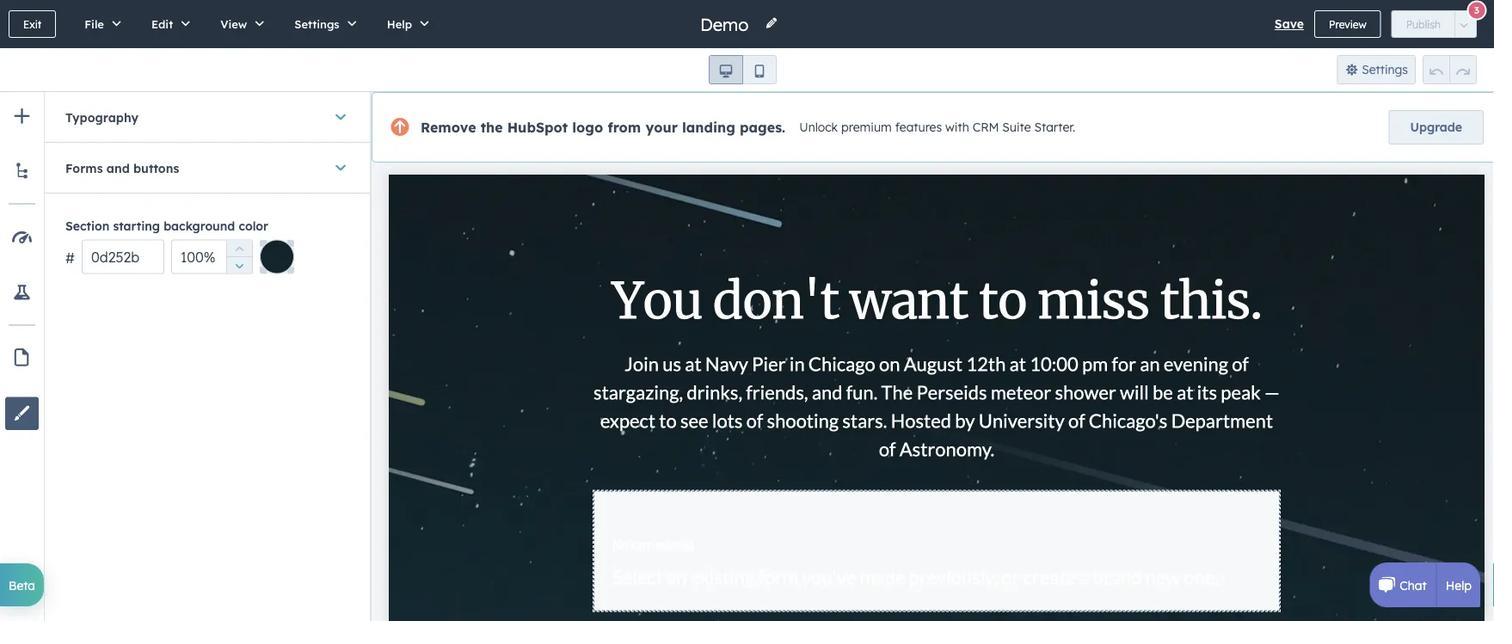 Task type: vqa. For each thing, say whether or not it's contained in the screenshot.
Press to sort. icon corresponding to first Press to sort. Element
no



Task type: describe. For each thing, give the bounding box(es) containing it.
file button
[[66, 0, 133, 48]]

1 vertical spatial settings button
[[1338, 55, 1416, 84]]

forms
[[65, 160, 103, 175]]

help button
[[369, 0, 441, 48]]

edit
[[151, 17, 173, 31]]

exit link
[[9, 10, 56, 38]]

opacity input text field
[[171, 239, 253, 274]]

remove
[[421, 119, 476, 136]]

starting
[[113, 218, 160, 233]]

with
[[946, 120, 969, 135]]

preview
[[1329, 18, 1367, 31]]

typography button
[[65, 92, 349, 142]]

0 vertical spatial settings
[[295, 17, 340, 31]]

1 horizontal spatial group
[[709, 55, 777, 84]]

unlock
[[800, 120, 838, 135]]

your
[[646, 119, 678, 136]]

chat
[[1400, 578, 1427, 593]]

view button
[[202, 0, 276, 48]]

save button
[[1275, 14, 1304, 34]]

0 horizontal spatial group
[[226, 239, 252, 274]]

beta
[[9, 578, 35, 593]]

logo
[[572, 119, 603, 136]]

suite
[[1003, 120, 1031, 135]]

remove the hubspot logo from your landing pages.
[[421, 119, 786, 136]]

edit button
[[133, 0, 202, 48]]

pages.
[[740, 119, 786, 136]]

3
[[1475, 4, 1480, 16]]

publish group
[[1392, 10, 1477, 38]]

hubspot
[[507, 119, 568, 136]]

upgrade link
[[1389, 110, 1484, 145]]



Task type: locate. For each thing, give the bounding box(es) containing it.
exit
[[23, 18, 41, 31]]

features
[[895, 120, 942, 135]]

None field
[[699, 12, 755, 36]]

0 vertical spatial settings button
[[276, 0, 369, 48]]

buttons
[[133, 160, 179, 175]]

view
[[220, 17, 247, 31]]

0 horizontal spatial help
[[387, 17, 412, 31]]

1 vertical spatial help
[[1446, 578, 1472, 593]]

forms and buttons
[[65, 160, 179, 175]]

group up pages.
[[709, 55, 777, 84]]

0 horizontal spatial settings button
[[276, 0, 369, 48]]

group down publish group
[[1423, 55, 1477, 84]]

None text field
[[82, 239, 164, 274]]

1 vertical spatial settings
[[1362, 62, 1408, 77]]

1 horizontal spatial settings
[[1362, 62, 1408, 77]]

2 horizontal spatial group
[[1423, 55, 1477, 84]]

preview button
[[1315, 10, 1382, 38]]

settings right view button
[[295, 17, 340, 31]]

crm
[[973, 120, 999, 135]]

settings down preview
[[1362, 62, 1408, 77]]

landing
[[682, 119, 736, 136]]

starter.
[[1035, 120, 1076, 135]]

from
[[608, 119, 641, 136]]

settings
[[295, 17, 340, 31], [1362, 62, 1408, 77]]

premium
[[842, 120, 892, 135]]

1 horizontal spatial help
[[1446, 578, 1472, 593]]

save
[[1275, 16, 1304, 31]]

group down color
[[226, 239, 252, 274]]

upgrade
[[1411, 120, 1463, 135]]

forms and buttons button
[[65, 143, 349, 193]]

file
[[85, 17, 104, 31]]

settings button
[[276, 0, 369, 48], [1338, 55, 1416, 84]]

0 vertical spatial help
[[387, 17, 412, 31]]

caret image
[[336, 108, 346, 126]]

section starting background color
[[65, 218, 268, 233]]

beta button
[[0, 564, 44, 607]]

publish
[[1407, 18, 1441, 31]]

typography
[[65, 109, 139, 125]]

help inside button
[[387, 17, 412, 31]]

background
[[164, 218, 235, 233]]

help
[[387, 17, 412, 31], [1446, 578, 1472, 593]]

section
[[65, 218, 110, 233]]

1 horizontal spatial settings button
[[1338, 55, 1416, 84]]

and
[[107, 160, 130, 175]]

publish button
[[1392, 10, 1456, 38]]

group
[[709, 55, 777, 84], [1423, 55, 1477, 84], [226, 239, 252, 274]]

color
[[239, 218, 268, 233]]

caret image
[[336, 159, 346, 176]]

the
[[481, 119, 503, 136]]

0 horizontal spatial settings
[[295, 17, 340, 31]]

#
[[65, 249, 75, 266]]

unlock premium features with crm suite starter.
[[800, 120, 1076, 135]]



